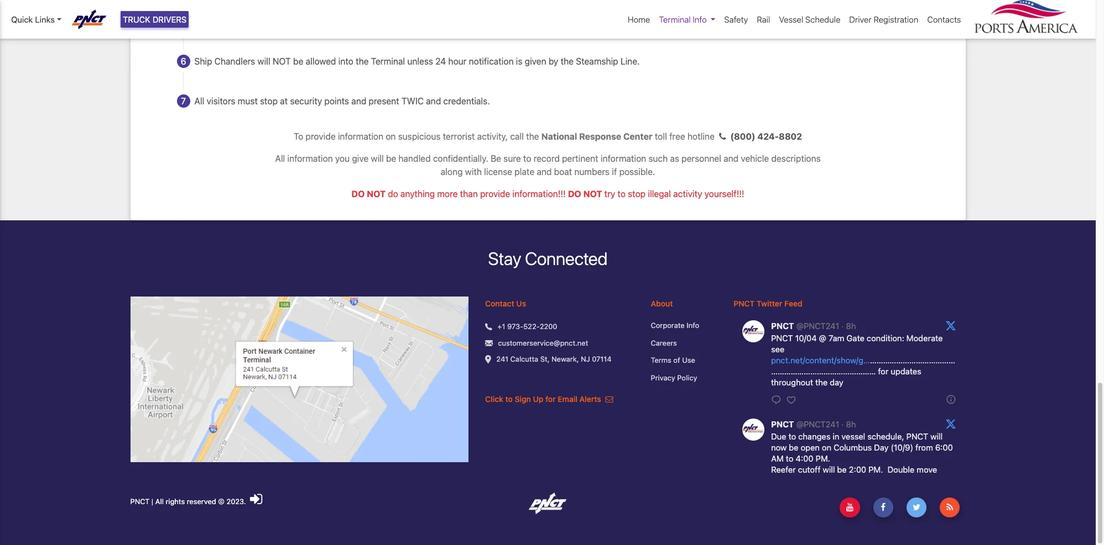 Task type: describe. For each thing, give the bounding box(es) containing it.
line.
[[621, 56, 640, 66]]

pnct | all rights reserved © 2023.
[[130, 498, 248, 507]]

privacy policy
[[651, 374, 697, 383]]

2 horizontal spatial not
[[583, 189, 602, 199]]

vessel schedule link
[[775, 9, 845, 30]]

2 horizontal spatial will
[[481, 16, 494, 26]]

links
[[35, 14, 55, 24]]

is
[[516, 56, 522, 66]]

privacy policy link
[[651, 373, 717, 384]]

points
[[324, 96, 349, 106]]

terminal.
[[575, 16, 612, 26]]

7
[[181, 96, 186, 106]]

chandlers
[[214, 56, 255, 66]]

do not do anything more than provide information!!! do not try to stop illegal activity yourself!!!
[[351, 189, 744, 199]]

email
[[558, 395, 577, 404]]

2 do from the left
[[568, 189, 581, 199]]

rail
[[757, 14, 770, 24]]

handled
[[398, 154, 431, 164]]

the right by
[[561, 56, 574, 66]]

more
[[437, 189, 458, 199]]

terms of use link
[[651, 356, 717, 367]]

0 vertical spatial stop
[[260, 96, 278, 106]]

privacy
[[651, 374, 675, 383]]

1 horizontal spatial terminal
[[659, 14, 691, 24]]

security
[[290, 96, 322, 106]]

security,
[[444, 16, 479, 26]]

you
[[335, 154, 350, 164]]

suspicious
[[398, 131, 441, 141]]

schedule
[[805, 14, 840, 24]]

on
[[386, 131, 396, 141]]

use
[[682, 356, 695, 365]]

quick links link
[[11, 13, 61, 26]]

0 vertical spatial with
[[425, 16, 442, 26]]

to right refuses at the left
[[371, 16, 379, 26]]

such
[[649, 154, 668, 164]]

rules
[[307, 16, 326, 26]]

violates
[[246, 16, 277, 26]]

plate
[[515, 167, 534, 177]]

twic
[[402, 96, 424, 106]]

national
[[541, 131, 577, 141]]

connected
[[525, 248, 608, 269]]

be inside "all information you give will be handled confidentially. be sure to record pertinent information such as personnel and vehicle descriptions along with license plate and boat numbers if possible."
[[386, 154, 396, 164]]

notification
[[469, 56, 514, 66]]

to right try
[[618, 189, 626, 199]]

(800)
[[730, 131, 755, 141]]

truck
[[123, 14, 150, 24]]

along
[[441, 167, 463, 177]]

information!!!
[[512, 189, 566, 199]]

6
[[181, 56, 186, 66]]

hour
[[448, 56, 467, 66]]

steamship
[[576, 56, 618, 66]]

and down record
[[537, 167, 552, 177]]

driver
[[849, 14, 872, 24]]

and right twic
[[426, 96, 441, 106]]

quick
[[11, 14, 33, 24]]

contacts
[[927, 14, 961, 24]]

anyone
[[194, 16, 224, 26]]

if
[[612, 167, 617, 177]]

info for terminal info
[[693, 14, 707, 24]]

policy
[[677, 374, 697, 383]]

record
[[534, 154, 560, 164]]

for
[[545, 395, 556, 404]]

alerts
[[579, 395, 601, 404]]

escorted
[[509, 16, 544, 26]]

click to sign up for email alerts link
[[485, 395, 613, 404]]

©
[[218, 498, 225, 507]]

241 calcutta st, newark, nj 07114
[[496, 355, 612, 364]]

1 horizontal spatial information
[[338, 131, 383, 141]]

07114
[[592, 355, 612, 364]]

5
[[181, 16, 186, 26]]

possible.
[[619, 167, 655, 177]]

stay
[[488, 248, 521, 269]]

vehicle
[[741, 154, 769, 164]]

ship
[[194, 56, 212, 66]]

phone image
[[715, 132, 730, 141]]

|
[[152, 498, 153, 507]]

calcutta
[[510, 355, 538, 364]]

the right into
[[356, 56, 369, 66]]

yourself!!!
[[704, 189, 744, 199]]

at
[[280, 96, 288, 106]]

drivers
[[153, 14, 187, 24]]

be
[[491, 154, 501, 164]]

0 vertical spatial be
[[496, 16, 506, 26]]

8802
[[779, 131, 802, 141]]

0 horizontal spatial all
[[155, 498, 164, 507]]

call
[[510, 131, 524, 141]]



Task type: vqa. For each thing, say whether or not it's contained in the screenshot.
the bottommost 'Home' link
no



Task type: locate. For each thing, give the bounding box(es) containing it.
contact us
[[485, 299, 526, 309]]

522-
[[523, 323, 540, 331]]

info for corporate info
[[687, 321, 699, 330]]

info up careers link
[[687, 321, 699, 330]]

customerservice@pnct.net
[[498, 339, 588, 348]]

will right security, on the left of the page
[[481, 16, 494, 26]]

1 horizontal spatial safety
[[724, 14, 748, 24]]

us
[[516, 299, 526, 309]]

1 vertical spatial provide
[[480, 189, 510, 199]]

safety left 'rules'
[[279, 16, 305, 26]]

0 vertical spatial provide
[[306, 131, 336, 141]]

to
[[371, 16, 379, 26], [523, 154, 531, 164], [618, 189, 626, 199], [505, 395, 513, 404]]

2 vertical spatial will
[[371, 154, 384, 164]]

safety left rail at the top right of the page
[[724, 14, 748, 24]]

allowed
[[306, 56, 336, 66]]

info left 'safety' link
[[693, 14, 707, 24]]

to left sign
[[505, 395, 513, 404]]

1 do from the left
[[351, 189, 365, 199]]

terms of use
[[651, 356, 695, 365]]

2 horizontal spatial all
[[275, 154, 285, 164]]

(800) 424-8802 link
[[715, 131, 802, 141]]

customerservice@pnct.net link
[[498, 338, 588, 349]]

sign in image
[[250, 493, 262, 507]]

home link
[[623, 9, 655, 30]]

0 horizontal spatial safety
[[279, 16, 305, 26]]

contact
[[485, 299, 514, 309]]

0 horizontal spatial be
[[293, 56, 303, 66]]

terms
[[651, 356, 671, 365]]

or
[[329, 16, 337, 26]]

boat
[[554, 167, 572, 177]]

1 horizontal spatial be
[[386, 154, 396, 164]]

0 vertical spatial info
[[693, 14, 707, 24]]

pnct left twitter
[[734, 299, 755, 309]]

all information you give will be handled confidentially. be sure to record pertinent information such as personnel and vehicle descriptions along with license plate and boat numbers if possible.
[[275, 154, 821, 177]]

0 vertical spatial all
[[194, 96, 204, 106]]

the right the call
[[526, 131, 539, 141]]

to up plate
[[523, 154, 531, 164]]

off
[[547, 16, 558, 26]]

careers link
[[651, 338, 717, 349]]

terminal right "home" on the right top of page
[[659, 14, 691, 24]]

0 horizontal spatial pnct
[[130, 498, 150, 507]]

up
[[533, 395, 543, 404]]

all
[[194, 96, 204, 106], [275, 154, 285, 164], [155, 498, 164, 507]]

stop down possible. on the top right of the page
[[628, 189, 646, 199]]

0 vertical spatial will
[[481, 16, 494, 26]]

center
[[623, 131, 653, 141]]

information down to
[[287, 154, 333, 164]]

0 horizontal spatial will
[[257, 56, 270, 66]]

given
[[525, 56, 546, 66]]

anything
[[400, 189, 435, 199]]

to inside "all information you give will be handled confidentially. be sure to record pertinent information such as personnel and vehicle descriptions along with license plate and boat numbers if possible."
[[523, 154, 531, 164]]

and down phone icon
[[724, 154, 739, 164]]

1 vertical spatial with
[[465, 167, 482, 177]]

+1 973-522-2200
[[497, 323, 557, 331]]

driver registration
[[849, 14, 918, 24]]

2 vertical spatial be
[[386, 154, 396, 164]]

241 calcutta st, newark, nj 07114 link
[[496, 355, 612, 365]]

be left allowed
[[293, 56, 303, 66]]

as
[[670, 154, 679, 164]]

personnel
[[682, 154, 721, 164]]

with left security, on the left of the page
[[425, 16, 442, 26]]

truck drivers link
[[121, 11, 189, 28]]

all for all visitors must stop at security points and present twic and credentials.
[[194, 96, 204, 106]]

to
[[294, 131, 303, 141]]

must
[[238, 96, 258, 106]]

all inside "all information you give will be handled confidentially. be sure to record pertinent information such as personnel and vehicle descriptions along with license plate and boat numbers if possible."
[[275, 154, 285, 164]]

anyone who violates safety rules or refuses to cooperate with security, will be escorted off the terminal.
[[194, 16, 612, 26]]

1 vertical spatial all
[[275, 154, 285, 164]]

unless
[[407, 56, 433, 66]]

1 horizontal spatial will
[[371, 154, 384, 164]]

information up give
[[338, 131, 383, 141]]

will
[[481, 16, 494, 26], [257, 56, 270, 66], [371, 154, 384, 164]]

safety link
[[720, 9, 752, 30]]

1 vertical spatial pnct
[[130, 498, 150, 507]]

rights
[[166, 498, 185, 507]]

1 horizontal spatial do
[[568, 189, 581, 199]]

the
[[560, 16, 573, 26], [356, 56, 369, 66], [561, 56, 574, 66], [526, 131, 539, 141]]

reserved
[[187, 498, 216, 507]]

1 vertical spatial info
[[687, 321, 699, 330]]

the right off
[[560, 16, 573, 26]]

terminal
[[659, 14, 691, 24], [371, 56, 405, 66]]

give
[[352, 154, 369, 164]]

newark,
[[551, 355, 579, 364]]

pnct
[[734, 299, 755, 309], [130, 498, 150, 507]]

of
[[673, 356, 680, 365]]

2 horizontal spatial information
[[601, 154, 646, 164]]

1 horizontal spatial with
[[465, 167, 482, 177]]

1 horizontal spatial stop
[[628, 189, 646, 199]]

provide right to
[[306, 131, 336, 141]]

numbers
[[574, 167, 610, 177]]

1 vertical spatial will
[[257, 56, 270, 66]]

envelope o image
[[605, 396, 613, 404]]

information up if
[[601, 154, 646, 164]]

will inside "all information you give will be handled confidentially. be sure to record pertinent information such as personnel and vehicle descriptions along with license plate and boat numbers if possible."
[[371, 154, 384, 164]]

careers
[[651, 339, 677, 348]]

0 horizontal spatial information
[[287, 154, 333, 164]]

will right give
[[371, 154, 384, 164]]

not left try
[[583, 189, 602, 199]]

not left "do" in the top left of the page
[[367, 189, 386, 199]]

0 horizontal spatial with
[[425, 16, 442, 26]]

+1 973-522-2200 link
[[497, 322, 557, 333]]

2 horizontal spatial be
[[496, 16, 506, 26]]

1 vertical spatial stop
[[628, 189, 646, 199]]

home
[[628, 14, 650, 24]]

with down confidentially.
[[465, 167, 482, 177]]

2200
[[540, 323, 557, 331]]

hotline
[[687, 131, 715, 141]]

0 horizontal spatial do
[[351, 189, 365, 199]]

be
[[496, 16, 506, 26], [293, 56, 303, 66], [386, 154, 396, 164]]

corporate info
[[651, 321, 699, 330]]

0 vertical spatial terminal
[[659, 14, 691, 24]]

who
[[227, 16, 244, 26]]

1 horizontal spatial pnct
[[734, 299, 755, 309]]

feed
[[784, 299, 802, 309]]

terminal info
[[659, 14, 707, 24]]

to provide information on suspicious terrorist activity, call the national response center toll free hotline
[[294, 131, 715, 141]]

24
[[435, 56, 446, 66]]

about
[[651, 299, 673, 309]]

1 horizontal spatial provide
[[480, 189, 510, 199]]

do down boat
[[568, 189, 581, 199]]

sure
[[503, 154, 521, 164]]

stop left at
[[260, 96, 278, 106]]

+1
[[497, 323, 505, 331]]

provide
[[306, 131, 336, 141], [480, 189, 510, 199]]

nj
[[581, 355, 590, 364]]

be down on
[[386, 154, 396, 164]]

0 horizontal spatial not
[[273, 56, 291, 66]]

pnct for pnct | all rights reserved © 2023.
[[130, 498, 150, 507]]

vessel schedule
[[779, 14, 840, 24]]

quick links
[[11, 14, 55, 24]]

by
[[549, 56, 558, 66]]

do left "do" in the top left of the page
[[351, 189, 365, 199]]

confidentially.
[[433, 154, 488, 164]]

pnct left |
[[130, 498, 150, 507]]

will right chandlers
[[257, 56, 270, 66]]

0 horizontal spatial stop
[[260, 96, 278, 106]]

0 vertical spatial pnct
[[734, 299, 755, 309]]

cooperate
[[382, 16, 423, 26]]

all visitors must stop at security points and present twic and credentials.
[[194, 96, 490, 106]]

2 vertical spatial all
[[155, 498, 164, 507]]

into
[[338, 56, 353, 66]]

be left the escorted
[[496, 16, 506, 26]]

and right points
[[351, 96, 366, 106]]

illegal
[[648, 189, 671, 199]]

visitors
[[207, 96, 235, 106]]

not left allowed
[[273, 56, 291, 66]]

0 horizontal spatial terminal
[[371, 56, 405, 66]]

1 horizontal spatial all
[[194, 96, 204, 106]]

free
[[669, 131, 685, 141]]

terminal left unless
[[371, 56, 405, 66]]

with inside "all information you give will be handled confidentially. be sure to record pertinent information such as personnel and vehicle descriptions along with license plate and boat numbers if possible."
[[465, 167, 482, 177]]

1 horizontal spatial not
[[367, 189, 386, 199]]

provide down the license at top left
[[480, 189, 510, 199]]

424-
[[757, 131, 779, 141]]

0 horizontal spatial provide
[[306, 131, 336, 141]]

descriptions
[[771, 154, 821, 164]]

try
[[604, 189, 615, 199]]

1 vertical spatial be
[[293, 56, 303, 66]]

than
[[460, 189, 478, 199]]

all for all information you give will be handled confidentially. be sure to record pertinent information such as personnel and vehicle descriptions along with license plate and boat numbers if possible.
[[275, 154, 285, 164]]

pnct for pnct twitter feed
[[734, 299, 755, 309]]

1 vertical spatial terminal
[[371, 56, 405, 66]]



